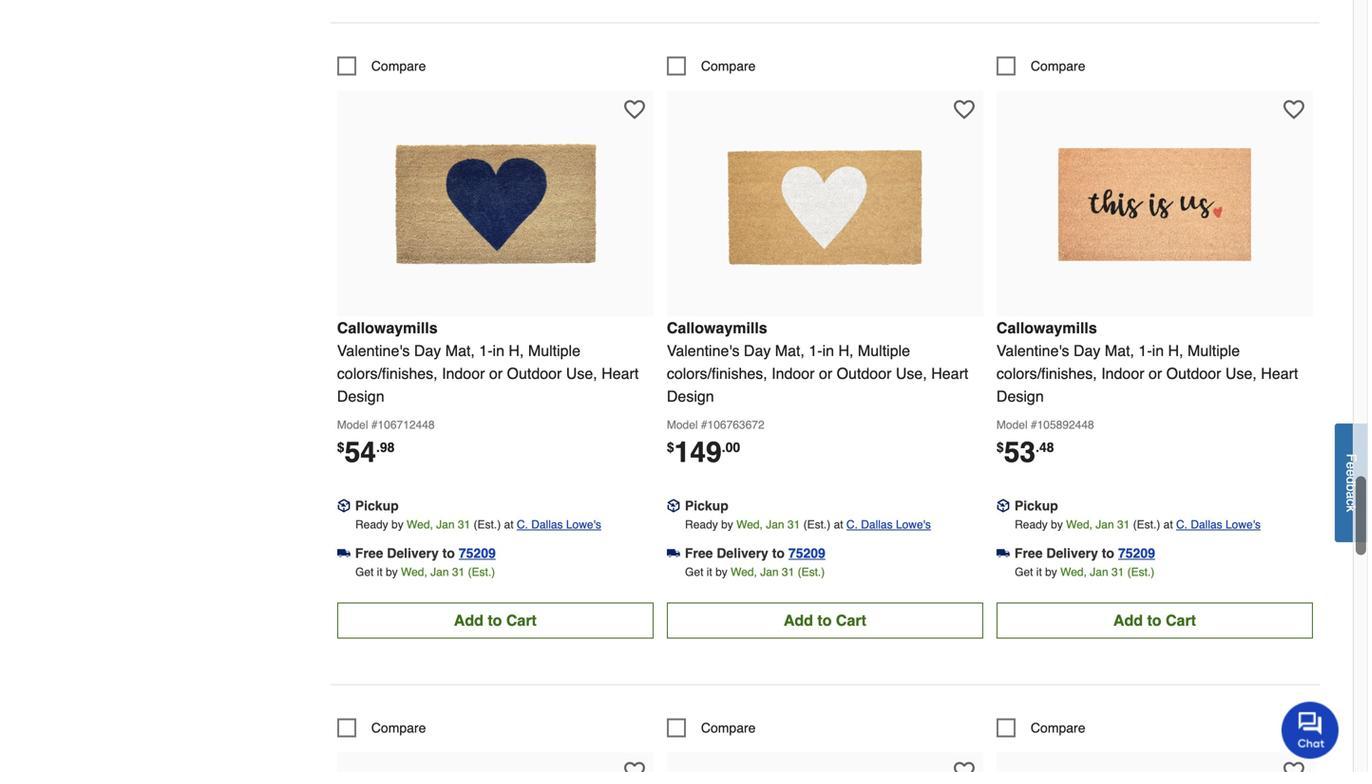 Task type: vqa. For each thing, say whether or not it's contained in the screenshot.
Cart to the left
yes



Task type: locate. For each thing, give the bounding box(es) containing it.
1 horizontal spatial $
[[667, 440, 674, 455]]

75209 button
[[459, 544, 496, 563], [789, 544, 826, 563], [1119, 544, 1156, 563]]

75209 for 3rd 75209 button from the right
[[459, 546, 496, 561]]

ready
[[355, 518, 388, 532], [685, 518, 718, 532], [1015, 518, 1048, 532]]

1 ready from the left
[[355, 518, 388, 532]]

3 use, from the left
[[1226, 365, 1257, 382]]

c. dallas lowe's button for 3rd 75209 button from the right
[[517, 515, 601, 534]]

colors/finishes, for 106712448
[[337, 365, 438, 382]]

heart outline image
[[954, 99, 975, 120], [1284, 99, 1305, 120], [624, 762, 645, 773]]

in
[[493, 342, 505, 360], [823, 342, 834, 360], [1153, 342, 1164, 360]]

2 horizontal spatial at
[[1164, 518, 1173, 532]]

2 h, from the left
[[839, 342, 854, 360]]

0 horizontal spatial it
[[377, 566, 383, 579]]

1 colors/finishes, from the left
[[337, 365, 438, 382]]

2 75209 from the left
[[789, 546, 826, 561]]

2 horizontal spatial add
[[1114, 612, 1143, 630]]

0 horizontal spatial colors/finishes,
[[337, 365, 438, 382]]

1 $ from the left
[[337, 440, 345, 455]]

ready down actual price $149.00 element
[[685, 518, 718, 532]]

0 horizontal spatial add to cart button
[[337, 603, 654, 639]]

1 callowaymills from the left
[[337, 319, 438, 337]]

0 horizontal spatial add
[[454, 612, 484, 630]]

3 colors/finishes, from the left
[[997, 365, 1097, 382]]

1 horizontal spatial ready by wed, jan 31 (est.) at c. dallas lowe's
[[685, 518, 931, 532]]

1 valentine's from the left
[[337, 342, 410, 360]]

3 cart from the left
[[1166, 612, 1197, 630]]

1 truck filled image from the left
[[667, 547, 680, 560]]

3 add from the left
[[1114, 612, 1143, 630]]

0 horizontal spatial heart
[[602, 365, 639, 382]]

use,
[[566, 365, 598, 382], [896, 365, 927, 382], [1226, 365, 1257, 382]]

model for model # 105892448
[[997, 419, 1028, 432]]

truck filled image
[[667, 547, 680, 560], [997, 547, 1010, 560]]

.00
[[722, 440, 741, 455]]

2 horizontal spatial add to cart button
[[997, 603, 1313, 639]]

e up b at the right
[[1344, 469, 1360, 477]]

pickup down actual price $54.98 element
[[355, 498, 399, 514]]

2 horizontal spatial get
[[1015, 566, 1034, 579]]

1 mat, from the left
[[445, 342, 475, 360]]

2 horizontal spatial add to cart
[[1114, 612, 1197, 630]]

3 or from the left
[[1149, 365, 1163, 382]]

1 horizontal spatial pickup
[[685, 498, 729, 514]]

truck filled image
[[337, 547, 351, 560]]

2 horizontal spatial in
[[1153, 342, 1164, 360]]

3 lowe's from the left
[[1226, 518, 1261, 532]]

model up 53
[[997, 419, 1028, 432]]

compare
[[371, 58, 426, 74], [701, 58, 756, 74], [1031, 58, 1086, 74], [371, 721, 426, 736], [701, 721, 756, 736], [1031, 721, 1086, 736]]

#
[[371, 419, 378, 432], [701, 419, 708, 432], [1031, 419, 1037, 432]]

1 horizontal spatial or
[[819, 365, 833, 382]]

2 horizontal spatial it
[[1037, 566, 1042, 579]]

0 horizontal spatial c.
[[517, 518, 528, 532]]

3 h, from the left
[[1169, 342, 1184, 360]]

pickup image up truck filled icon
[[337, 500, 351, 513]]

3 c. dallas lowe's button from the left
[[1177, 515, 1261, 534]]

2 horizontal spatial callowaymills valentine's day mat, 1-in h, multiple colors/finishes, indoor or outdoor use, heart design
[[997, 319, 1299, 405]]

2 lowe's from the left
[[896, 518, 931, 532]]

$ inside $ 54 .98
[[337, 440, 345, 455]]

# up .48
[[1031, 419, 1037, 432]]

callowaymills valentine's day mat, 1-in h, multiple colors/finishes, indoor or outdoor use, heart design
[[337, 319, 639, 405], [667, 319, 969, 405], [997, 319, 1299, 405]]

design
[[337, 388, 385, 405], [667, 388, 714, 405], [997, 388, 1044, 405]]

f e e d b a c k button
[[1335, 424, 1369, 543]]

31
[[458, 518, 471, 532], [788, 518, 800, 532], [1118, 518, 1130, 532], [452, 566, 465, 579], [782, 566, 795, 579], [1112, 566, 1125, 579]]

or for 106712448
[[489, 365, 503, 382]]

3 design from the left
[[997, 388, 1044, 405]]

add for 3rd the add to cart button
[[1114, 612, 1143, 630]]

colors/finishes, up model # 106763672
[[667, 365, 768, 382]]

1 horizontal spatial free
[[685, 546, 713, 561]]

callowaymills for 106712448
[[337, 319, 438, 337]]

0 horizontal spatial at
[[504, 518, 514, 532]]

2 valentine's from the left
[[667, 342, 740, 360]]

$ 53 .48
[[997, 436, 1055, 469]]

0 horizontal spatial 75209
[[459, 546, 496, 561]]

0 horizontal spatial get
[[355, 566, 374, 579]]

1 horizontal spatial multiple
[[858, 342, 911, 360]]

free delivery to 75209 for 3rd 75209 button from the left
[[1015, 546, 1156, 561]]

$ for 54
[[337, 440, 345, 455]]

2 model from the left
[[667, 419, 698, 432]]

add
[[454, 612, 484, 630], [784, 612, 813, 630], [1114, 612, 1143, 630]]

multiple
[[528, 342, 581, 360], [858, 342, 911, 360], [1188, 342, 1240, 360]]

day up 106763672
[[744, 342, 771, 360]]

or
[[489, 365, 503, 382], [819, 365, 833, 382], [1149, 365, 1163, 382]]

model up 54
[[337, 419, 368, 432]]

0 horizontal spatial or
[[489, 365, 503, 382]]

1-
[[479, 342, 493, 360], [809, 342, 823, 360], [1139, 342, 1153, 360]]

2 horizontal spatial #
[[1031, 419, 1037, 432]]

free delivery to 75209 for 3rd 75209 button from the right
[[355, 546, 496, 561]]

1 horizontal spatial dallas
[[861, 518, 893, 532]]

2 ready from the left
[[685, 518, 718, 532]]

2 get it by wed, jan 31 (est.) from the left
[[685, 566, 825, 579]]

design up model # 105892448
[[997, 388, 1044, 405]]

1 add from the left
[[454, 612, 484, 630]]

0 horizontal spatial cart
[[506, 612, 537, 630]]

# for 105892448
[[1031, 419, 1037, 432]]

ready by wed, jan 31 (est.) at c. dallas lowe's for 2nd 75209 button from right
[[685, 518, 931, 532]]

0 horizontal spatial model
[[337, 419, 368, 432]]

add for third the add to cart button from the right
[[454, 612, 484, 630]]

get for truck filled icon
[[355, 566, 374, 579]]

get for pickup image related to 2nd 75209 button from right truck filled image
[[685, 566, 704, 579]]

1 outdoor from the left
[[507, 365, 562, 382]]

3 add to cart from the left
[[1114, 612, 1197, 630]]

2 horizontal spatial multiple
[[1188, 342, 1240, 360]]

it for 3rd 75209 button from the right
[[377, 566, 383, 579]]

or for 106763672
[[819, 365, 833, 382]]

1 horizontal spatial cart
[[836, 612, 867, 630]]

5014223991 element
[[667, 56, 756, 75]]

e
[[1344, 462, 1360, 469], [1344, 469, 1360, 477]]

2 horizontal spatial pickup
[[1015, 498, 1059, 514]]

1 it from the left
[[377, 566, 383, 579]]

1 horizontal spatial delivery
[[717, 546, 769, 561]]

3 get it by wed, jan 31 (est.) from the left
[[1015, 566, 1155, 579]]

compare inside 5014223985 element
[[371, 721, 426, 736]]

ready for pickup image related to 3rd 75209 button from the right
[[355, 518, 388, 532]]

c.
[[517, 518, 528, 532], [847, 518, 858, 532], [1177, 518, 1188, 532]]

model # 106763672
[[667, 419, 765, 432]]

delivery
[[387, 546, 439, 561], [717, 546, 769, 561], [1047, 546, 1099, 561]]

pickup for pickup image related to 3rd 75209 button from the right
[[355, 498, 399, 514]]

add to cart button
[[337, 603, 654, 639], [667, 603, 984, 639], [997, 603, 1313, 639]]

2 horizontal spatial use,
[[1226, 365, 1257, 382]]

heart outline image
[[624, 99, 645, 120], [954, 762, 975, 773], [1284, 762, 1305, 773]]

2 design from the left
[[667, 388, 714, 405]]

3 model from the left
[[997, 419, 1028, 432]]

2 c. dallas lowe's button from the left
[[847, 515, 931, 534]]

2 horizontal spatial 75209
[[1119, 546, 1156, 561]]

pickup down $ 149 .00
[[685, 498, 729, 514]]

outdoor
[[507, 365, 562, 382], [837, 365, 892, 382], [1167, 365, 1222, 382]]

2 add to cart button from the left
[[667, 603, 984, 639]]

mat,
[[445, 342, 475, 360], [775, 342, 805, 360], [1105, 342, 1135, 360]]

0 horizontal spatial add to cart
[[454, 612, 537, 630]]

0 horizontal spatial lowe's
[[566, 518, 601, 532]]

1 heart from the left
[[602, 365, 639, 382]]

# up $ 149 .00
[[701, 419, 708, 432]]

2 horizontal spatial free
[[1015, 546, 1043, 561]]

1 horizontal spatial 75209
[[789, 546, 826, 561]]

2 ready by wed, jan 31 (est.) at c. dallas lowe's from the left
[[685, 518, 931, 532]]

1 get from the left
[[355, 566, 374, 579]]

1 horizontal spatial c. dallas lowe's button
[[847, 515, 931, 534]]

1 at from the left
[[504, 518, 514, 532]]

compare for 5014223991 element
[[701, 58, 756, 74]]

e up d
[[1344, 462, 1360, 469]]

2 $ from the left
[[667, 440, 674, 455]]

2 horizontal spatial cart
[[1166, 612, 1197, 630]]

3 75209 button from the left
[[1119, 544, 1156, 563]]

2 pickup from the left
[[685, 498, 729, 514]]

model
[[337, 419, 368, 432], [667, 419, 698, 432], [997, 419, 1028, 432]]

$ down model # 106763672
[[667, 440, 674, 455]]

get it by wed, jan 31 (est.) for 3rd 75209 button from the right
[[355, 566, 495, 579]]

3 callowaymills from the left
[[997, 319, 1097, 337]]

callowaymills
[[337, 319, 438, 337], [667, 319, 768, 337], [997, 319, 1097, 337]]

$ inside $ 53 .48
[[997, 440, 1004, 455]]

1 pickup from the left
[[355, 498, 399, 514]]

1 horizontal spatial callowaymills
[[667, 319, 768, 337]]

2 horizontal spatial free delivery to 75209
[[1015, 546, 1156, 561]]

colors/finishes, up model # 106712448
[[337, 365, 438, 382]]

callowaymills 106763672 valentine's day mat, 1-in h, multiple colors/finishes, indoor or outdoor use, heart design image
[[721, 100, 930, 309]]

cart
[[506, 612, 537, 630], [836, 612, 867, 630], [1166, 612, 1197, 630]]

mat, for model # 106763672
[[775, 342, 805, 360]]

3 75209 from the left
[[1119, 546, 1156, 561]]

0 horizontal spatial 1-
[[479, 342, 493, 360]]

2 it from the left
[[707, 566, 713, 579]]

3 free delivery to 75209 from the left
[[1015, 546, 1156, 561]]

pickup image for 3rd 75209 button from the right
[[337, 500, 351, 513]]

valentine's up model # 106712448
[[337, 342, 410, 360]]

1 horizontal spatial add
[[784, 612, 813, 630]]

design up model # 106712448
[[337, 388, 385, 405]]

3 # from the left
[[1031, 419, 1037, 432]]

outdoor for 106763672
[[837, 365, 892, 382]]

0 horizontal spatial delivery
[[387, 546, 439, 561]]

0 horizontal spatial ready by wed, jan 31 (est.) at c. dallas lowe's
[[355, 518, 601, 532]]

2 horizontal spatial heart
[[1261, 365, 1299, 382]]

valentine's up model # 106763672
[[667, 342, 740, 360]]

ready by wed, jan 31 (est.) at c. dallas lowe's
[[355, 518, 601, 532], [685, 518, 931, 532], [1015, 518, 1261, 532]]

day up 105892448
[[1074, 342, 1101, 360]]

3 indoor from the left
[[1102, 365, 1145, 382]]

design up model # 106763672
[[667, 388, 714, 405]]

1 horizontal spatial 75209 button
[[789, 544, 826, 563]]

0 horizontal spatial callowaymills valentine's day mat, 1-in h, multiple colors/finishes, indoor or outdoor use, heart design
[[337, 319, 639, 405]]

75209
[[459, 546, 496, 561], [789, 546, 826, 561], [1119, 546, 1156, 561]]

2 horizontal spatial model
[[997, 419, 1028, 432]]

2 horizontal spatial design
[[997, 388, 1044, 405]]

lowe's for 2nd 75209 button from right c. dallas lowe's button
[[896, 518, 931, 532]]

2 horizontal spatial ready
[[1015, 518, 1048, 532]]

1 horizontal spatial mat,
[[775, 342, 805, 360]]

pickup
[[355, 498, 399, 514], [685, 498, 729, 514], [1015, 498, 1059, 514]]

indoor
[[442, 365, 485, 382], [772, 365, 815, 382], [1102, 365, 1145, 382]]

add to cart
[[454, 612, 537, 630], [784, 612, 867, 630], [1114, 612, 1197, 630]]

dallas
[[531, 518, 563, 532], [861, 518, 893, 532], [1191, 518, 1223, 532]]

lowe's
[[566, 518, 601, 532], [896, 518, 931, 532], [1226, 518, 1261, 532]]

1 horizontal spatial colors/finishes,
[[667, 365, 768, 382]]

1 day from the left
[[414, 342, 441, 360]]

callowaymills 106712448 valentine's day mat, 1-in h, multiple colors/finishes, indoor or outdoor use, heart design image
[[391, 100, 600, 309]]

0 horizontal spatial ready
[[355, 518, 388, 532]]

105892448
[[1037, 419, 1095, 432]]

1 horizontal spatial ready
[[685, 518, 718, 532]]

1 c. dallas lowe's button from the left
[[517, 515, 601, 534]]

get it by wed, jan 31 (est.) for 3rd 75209 button from the left
[[1015, 566, 1155, 579]]

2 pickup image from the left
[[667, 500, 680, 513]]

2 callowaymills valentine's day mat, 1-in h, multiple colors/finishes, indoor or outdoor use, heart design from the left
[[667, 319, 969, 405]]

3 valentine's from the left
[[997, 342, 1070, 360]]

1 75209 button from the left
[[459, 544, 496, 563]]

valentine's for 106712448
[[337, 342, 410, 360]]

3 pickup image from the left
[[997, 500, 1010, 513]]

2 horizontal spatial 75209 button
[[1119, 544, 1156, 563]]

at for 2nd 75209 button from right c. dallas lowe's button
[[834, 518, 844, 532]]

2 horizontal spatial heart outline image
[[1284, 99, 1305, 120]]

5014223935 element
[[997, 56, 1086, 75]]

3 get from the left
[[1015, 566, 1034, 579]]

2 horizontal spatial mat,
[[1105, 342, 1135, 360]]

2 horizontal spatial colors/finishes,
[[997, 365, 1097, 382]]

2 c. from the left
[[847, 518, 858, 532]]

$ left .98
[[337, 440, 345, 455]]

3 $ from the left
[[997, 440, 1004, 455]]

compare inside 5014223887 element
[[1031, 721, 1086, 736]]

ready down $ 54 .98
[[355, 518, 388, 532]]

valentine's
[[337, 342, 410, 360], [667, 342, 740, 360], [997, 342, 1070, 360]]

compare for 5014223887 element
[[1031, 721, 1086, 736]]

0 horizontal spatial heart outline image
[[624, 762, 645, 773]]

1 horizontal spatial use,
[[896, 365, 927, 382]]

2 e from the top
[[1344, 469, 1360, 477]]

0 horizontal spatial truck filled image
[[667, 547, 680, 560]]

2 indoor from the left
[[772, 365, 815, 382]]

delivery for 2nd 75209 button from right
[[717, 546, 769, 561]]

.98
[[376, 440, 395, 455]]

53
[[1004, 436, 1036, 469]]

compare inside 5014223995 element
[[701, 721, 756, 736]]

2 horizontal spatial valentine's
[[997, 342, 1070, 360]]

0 horizontal spatial pickup
[[355, 498, 399, 514]]

design for 106763672
[[667, 388, 714, 405]]

0 horizontal spatial dallas
[[531, 518, 563, 532]]

1 horizontal spatial outdoor
[[837, 365, 892, 382]]

day for model # 105892448
[[1074, 342, 1101, 360]]

3 it from the left
[[1037, 566, 1042, 579]]

1 horizontal spatial get
[[685, 566, 704, 579]]

indoor for 106763672
[[772, 365, 815, 382]]

1 in from the left
[[493, 342, 505, 360]]

$ inside $ 149 .00
[[667, 440, 674, 455]]

2 use, from the left
[[896, 365, 927, 382]]

by
[[392, 518, 404, 532], [721, 518, 733, 532], [1051, 518, 1063, 532], [386, 566, 398, 579], [716, 566, 728, 579], [1046, 566, 1058, 579]]

get it by wed, jan 31 (est.)
[[355, 566, 495, 579], [685, 566, 825, 579], [1015, 566, 1155, 579]]

compare inside 5014223935 'element'
[[1031, 58, 1086, 74]]

3 day from the left
[[1074, 342, 1101, 360]]

1 horizontal spatial at
[[834, 518, 844, 532]]

# up .98
[[371, 419, 378, 432]]

2 1- from the left
[[809, 342, 823, 360]]

2 horizontal spatial ready by wed, jan 31 (est.) at c. dallas lowe's
[[1015, 518, 1261, 532]]

2 free delivery to 75209 from the left
[[685, 546, 826, 561]]

callowaymills for 105892448
[[997, 319, 1097, 337]]

1 horizontal spatial add to cart
[[784, 612, 867, 630]]

colors/finishes,
[[337, 365, 438, 382], [667, 365, 768, 382], [997, 365, 1097, 382]]

0 horizontal spatial indoor
[[442, 365, 485, 382]]

2 delivery from the left
[[717, 546, 769, 561]]

2 horizontal spatial or
[[1149, 365, 1163, 382]]

heart
[[602, 365, 639, 382], [932, 365, 969, 382], [1261, 365, 1299, 382]]

pickup down actual price $53.48 element
[[1015, 498, 1059, 514]]

model up 149
[[667, 419, 698, 432]]

2 cart from the left
[[836, 612, 867, 630]]

1 free delivery to 75209 from the left
[[355, 546, 496, 561]]

callowaymills valentine's day mat, 1-in h, multiple colors/finishes, indoor or outdoor use, heart design for 106763672
[[667, 319, 969, 405]]

heart for 106763672
[[932, 365, 969, 382]]

1 cart from the left
[[506, 612, 537, 630]]

colors/finishes, up model # 105892448
[[997, 365, 1097, 382]]

0 horizontal spatial free delivery to 75209
[[355, 546, 496, 561]]

1 horizontal spatial 1-
[[809, 342, 823, 360]]

1 horizontal spatial add to cart button
[[667, 603, 984, 639]]

delivery for 3rd 75209 button from the right
[[387, 546, 439, 561]]

3 at from the left
[[1164, 518, 1173, 532]]

1 # from the left
[[371, 419, 378, 432]]

3 delivery from the left
[[1047, 546, 1099, 561]]

0 horizontal spatial valentine's
[[337, 342, 410, 360]]

2 horizontal spatial pickup image
[[997, 500, 1010, 513]]

to
[[443, 546, 455, 561], [772, 546, 785, 561], [1102, 546, 1115, 561], [488, 612, 502, 630], [818, 612, 832, 630], [1148, 612, 1162, 630]]

pickup image
[[337, 500, 351, 513], [667, 500, 680, 513], [997, 500, 1010, 513]]

$
[[337, 440, 345, 455], [667, 440, 674, 455], [997, 440, 1004, 455]]

2 day from the left
[[744, 342, 771, 360]]

wed,
[[407, 518, 433, 532], [737, 518, 763, 532], [1066, 518, 1093, 532], [401, 566, 428, 579], [731, 566, 757, 579], [1061, 566, 1087, 579]]

1 horizontal spatial indoor
[[772, 365, 815, 382]]

3 multiple from the left
[[1188, 342, 1240, 360]]

0 horizontal spatial 75209 button
[[459, 544, 496, 563]]

1 ready by wed, jan 31 (est.) at c. dallas lowe's from the left
[[355, 518, 601, 532]]

2 or from the left
[[819, 365, 833, 382]]

compare inside the 5014223909 element
[[371, 58, 426, 74]]

free
[[355, 546, 383, 561], [685, 546, 713, 561], [1015, 546, 1043, 561]]

pickup image down 53
[[997, 500, 1010, 513]]

2 multiple from the left
[[858, 342, 911, 360]]

1 horizontal spatial day
[[744, 342, 771, 360]]

actual price $53.48 element
[[997, 436, 1055, 469]]

c. dallas lowe's button
[[517, 515, 601, 534], [847, 515, 931, 534], [1177, 515, 1261, 534]]

2 add from the left
[[784, 612, 813, 630]]

indoor for 106712448
[[442, 365, 485, 382]]

1 horizontal spatial c.
[[847, 518, 858, 532]]

1 h, from the left
[[509, 342, 524, 360]]

2 horizontal spatial dallas
[[1191, 518, 1223, 532]]

(est.)
[[474, 518, 501, 532], [804, 518, 831, 532], [1133, 518, 1161, 532], [468, 566, 495, 579], [798, 566, 825, 579], [1128, 566, 1155, 579]]

0 horizontal spatial callowaymills
[[337, 319, 438, 337]]

3 pickup from the left
[[1015, 498, 1059, 514]]

2 horizontal spatial 1-
[[1139, 342, 1153, 360]]

a
[[1344, 492, 1360, 499]]

valentine's up model # 105892448
[[997, 342, 1070, 360]]

0 horizontal spatial c. dallas lowe's button
[[517, 515, 601, 534]]

1 horizontal spatial callowaymills valentine's day mat, 1-in h, multiple colors/finishes, indoor or outdoor use, heart design
[[667, 319, 969, 405]]

1 horizontal spatial free delivery to 75209
[[685, 546, 826, 561]]

compare for 5014223995 element
[[701, 721, 756, 736]]

get
[[355, 566, 374, 579], [685, 566, 704, 579], [1015, 566, 1034, 579]]

2 mat, from the left
[[775, 342, 805, 360]]

$ left .48
[[997, 440, 1004, 455]]

in for model # 105892448
[[1153, 342, 1164, 360]]

0 horizontal spatial day
[[414, 342, 441, 360]]

2 horizontal spatial heart outline image
[[1284, 762, 1305, 773]]

2 at from the left
[[834, 518, 844, 532]]

ready down actual price $53.48 element
[[1015, 518, 1048, 532]]

at
[[504, 518, 514, 532], [834, 518, 844, 532], [1164, 518, 1173, 532]]

compare inside 5014223991 element
[[701, 58, 756, 74]]

multiple for model # 106712448
[[528, 342, 581, 360]]

1- for model # 106712448
[[479, 342, 493, 360]]

day
[[414, 342, 441, 360], [744, 342, 771, 360], [1074, 342, 1101, 360]]

3 in from the left
[[1153, 342, 1164, 360]]

2 horizontal spatial indoor
[[1102, 365, 1145, 382]]

3 outdoor from the left
[[1167, 365, 1222, 382]]

0 horizontal spatial design
[[337, 388, 385, 405]]

multiple for model # 105892448
[[1188, 342, 1240, 360]]

2 horizontal spatial delivery
[[1047, 546, 1099, 561]]

day up 106712448
[[414, 342, 441, 360]]

0 horizontal spatial get it by wed, jan 31 (est.)
[[355, 566, 495, 579]]

h,
[[509, 342, 524, 360], [839, 342, 854, 360], [1169, 342, 1184, 360]]

75209 for 2nd 75209 button from right
[[789, 546, 826, 561]]

free delivery to 75209
[[355, 546, 496, 561], [685, 546, 826, 561], [1015, 546, 1156, 561]]

1 indoor from the left
[[442, 365, 485, 382]]

2 horizontal spatial day
[[1074, 342, 1101, 360]]

pickup image down 149
[[667, 500, 680, 513]]

1 pickup image from the left
[[337, 500, 351, 513]]

actual price $149.00 element
[[667, 436, 741, 469]]

2 horizontal spatial get it by wed, jan 31 (est.)
[[1015, 566, 1155, 579]]

1 get it by wed, jan 31 (est.) from the left
[[355, 566, 495, 579]]

ready for pickup image related to 2nd 75209 button from right
[[685, 518, 718, 532]]

2 colors/finishes, from the left
[[667, 365, 768, 382]]

1 horizontal spatial #
[[701, 419, 708, 432]]

1 horizontal spatial get it by wed, jan 31 (est.)
[[685, 566, 825, 579]]

3 heart from the left
[[1261, 365, 1299, 382]]

1 multiple from the left
[[528, 342, 581, 360]]

jan
[[436, 518, 455, 532], [766, 518, 785, 532], [1096, 518, 1114, 532], [431, 566, 449, 579], [761, 566, 779, 579], [1090, 566, 1109, 579]]

it
[[377, 566, 383, 579], [707, 566, 713, 579], [1037, 566, 1042, 579]]

ready by wed, jan 31 (est.) at c. dallas lowe's for 3rd 75209 button from the right
[[355, 518, 601, 532]]

2 truck filled image from the left
[[997, 547, 1010, 560]]

1 horizontal spatial lowe's
[[896, 518, 931, 532]]

2 outdoor from the left
[[837, 365, 892, 382]]



Task type: describe. For each thing, give the bounding box(es) containing it.
2 free from the left
[[685, 546, 713, 561]]

get for truck filled image corresponding to pickup image associated with 3rd 75209 button from the left
[[1015, 566, 1034, 579]]

pickup image for 2nd 75209 button from right
[[667, 500, 680, 513]]

2 dallas from the left
[[861, 518, 893, 532]]

c. dallas lowe's button for 3rd 75209 button from the left
[[1177, 515, 1261, 534]]

75209 for 3rd 75209 button from the left
[[1119, 546, 1156, 561]]

h, for model # 106712448
[[509, 342, 524, 360]]

truck filled image for pickup image related to 2nd 75209 button from right
[[667, 547, 680, 560]]

it for 3rd 75209 button from the left
[[1037, 566, 1042, 579]]

f
[[1344, 454, 1360, 462]]

model # 106712448
[[337, 419, 435, 432]]

5014223887 element
[[997, 719, 1086, 738]]

free delivery to 75209 for 2nd 75209 button from right
[[685, 546, 826, 561]]

h, for model # 106763672
[[839, 342, 854, 360]]

add for 2nd the add to cart button from the left
[[784, 612, 813, 630]]

use, for model # 105892448
[[1226, 365, 1257, 382]]

5014223909 element
[[337, 56, 426, 75]]

# for 106763672
[[701, 419, 708, 432]]

$ 149 .00
[[667, 436, 741, 469]]

get it by wed, jan 31 (est.) for 2nd 75209 button from right
[[685, 566, 825, 579]]

design for 106712448
[[337, 388, 385, 405]]

ready for pickup image associated with 3rd 75209 button from the left
[[1015, 518, 1048, 532]]

cart for third the add to cart button from the right
[[506, 612, 537, 630]]

1 add to cart button from the left
[[337, 603, 654, 639]]

or for 105892448
[[1149, 365, 1163, 382]]

valentine's for 105892448
[[997, 342, 1070, 360]]

compare for 5014223985 element
[[371, 721, 426, 736]]

pickup for pickup image related to 2nd 75209 button from right
[[685, 498, 729, 514]]

compare for the 5014223909 element
[[371, 58, 426, 74]]

3 free from the left
[[1015, 546, 1043, 561]]

1 e from the top
[[1344, 462, 1360, 469]]

day for model # 106763672
[[744, 342, 771, 360]]

149
[[674, 436, 722, 469]]

pickup image for 3rd 75209 button from the left
[[997, 500, 1010, 513]]

106712448
[[378, 419, 435, 432]]

callowaymills valentine's day mat, 1-in h, multiple colors/finishes, indoor or outdoor use, heart design for 106712448
[[337, 319, 639, 405]]

model for model # 106763672
[[667, 419, 698, 432]]

mat, for model # 105892448
[[1105, 342, 1135, 360]]

in for model # 106763672
[[823, 342, 834, 360]]

b
[[1344, 484, 1360, 492]]

1 c. from the left
[[517, 518, 528, 532]]

# for 106712448
[[371, 419, 378, 432]]

day for model # 106712448
[[414, 342, 441, 360]]

multiple for model # 106763672
[[858, 342, 911, 360]]

truck filled image for pickup image associated with 3rd 75209 button from the left
[[997, 547, 1010, 560]]

1- for model # 105892448
[[1139, 342, 1153, 360]]

cart for 2nd the add to cart button from the left
[[836, 612, 867, 630]]

callowaymills valentine's day mat, 1-in h, multiple colors/finishes, indoor or outdoor use, heart design for 105892448
[[997, 319, 1299, 405]]

at for c. dallas lowe's button related to 3rd 75209 button from the right
[[504, 518, 514, 532]]

at for c. dallas lowe's button associated with 3rd 75209 button from the left
[[1164, 518, 1173, 532]]

1 free from the left
[[355, 546, 383, 561]]

d
[[1344, 477, 1360, 484]]

5014223985 element
[[337, 719, 426, 738]]

chat invite button image
[[1282, 701, 1340, 759]]

model # 105892448
[[997, 419, 1095, 432]]

54
[[345, 436, 376, 469]]

.48
[[1036, 440, 1055, 455]]

design for 105892448
[[997, 388, 1044, 405]]

3 c. from the left
[[1177, 518, 1188, 532]]

model for model # 106712448
[[337, 419, 368, 432]]

2 add to cart from the left
[[784, 612, 867, 630]]

in for model # 106712448
[[493, 342, 505, 360]]

pickup for pickup image associated with 3rd 75209 button from the left
[[1015, 498, 1059, 514]]

lowe's for c. dallas lowe's button associated with 3rd 75209 button from the left
[[1226, 518, 1261, 532]]

1 dallas from the left
[[531, 518, 563, 532]]

h, for model # 105892448
[[1169, 342, 1184, 360]]

$ 54 .98
[[337, 436, 395, 469]]

use, for model # 106763672
[[896, 365, 927, 382]]

106763672
[[708, 419, 765, 432]]

3 dallas from the left
[[1191, 518, 1223, 532]]

c
[[1344, 499, 1360, 506]]

5014223995 element
[[667, 719, 756, 738]]

1- for model # 106763672
[[809, 342, 823, 360]]

it for 2nd 75209 button from right
[[707, 566, 713, 579]]

$ for 53
[[997, 440, 1004, 455]]

lowe's for c. dallas lowe's button related to 3rd 75209 button from the right
[[566, 518, 601, 532]]

heart for 105892448
[[1261, 365, 1299, 382]]

1 add to cart from the left
[[454, 612, 537, 630]]

mat, for model # 106712448
[[445, 342, 475, 360]]

3 add to cart button from the left
[[997, 603, 1313, 639]]

c. dallas lowe's button for 2nd 75209 button from right
[[847, 515, 931, 534]]

k
[[1344, 506, 1360, 512]]

callowaymills for 106763672
[[667, 319, 768, 337]]

actual price $54.98 element
[[337, 436, 395, 469]]

callowaymills 105892448 valentine's day mat, 1-in h, multiple colors/finishes, indoor or outdoor use, heart design image
[[1051, 100, 1260, 309]]

outdoor for 106712448
[[507, 365, 562, 382]]

cart for 3rd the add to cart button
[[1166, 612, 1197, 630]]

2 75209 button from the left
[[789, 544, 826, 563]]

indoor for 105892448
[[1102, 365, 1145, 382]]

1 horizontal spatial heart outline image
[[954, 99, 975, 120]]

delivery for 3rd 75209 button from the left
[[1047, 546, 1099, 561]]

colors/finishes, for 105892448
[[997, 365, 1097, 382]]

compare for 5014223935 'element'
[[1031, 58, 1086, 74]]

1 horizontal spatial heart outline image
[[954, 762, 975, 773]]

outdoor for 105892448
[[1167, 365, 1222, 382]]

f e e d b a c k
[[1344, 454, 1360, 512]]

0 horizontal spatial heart outline image
[[624, 99, 645, 120]]

heart for 106712448
[[602, 365, 639, 382]]

use, for model # 106712448
[[566, 365, 598, 382]]

$ for 149
[[667, 440, 674, 455]]



